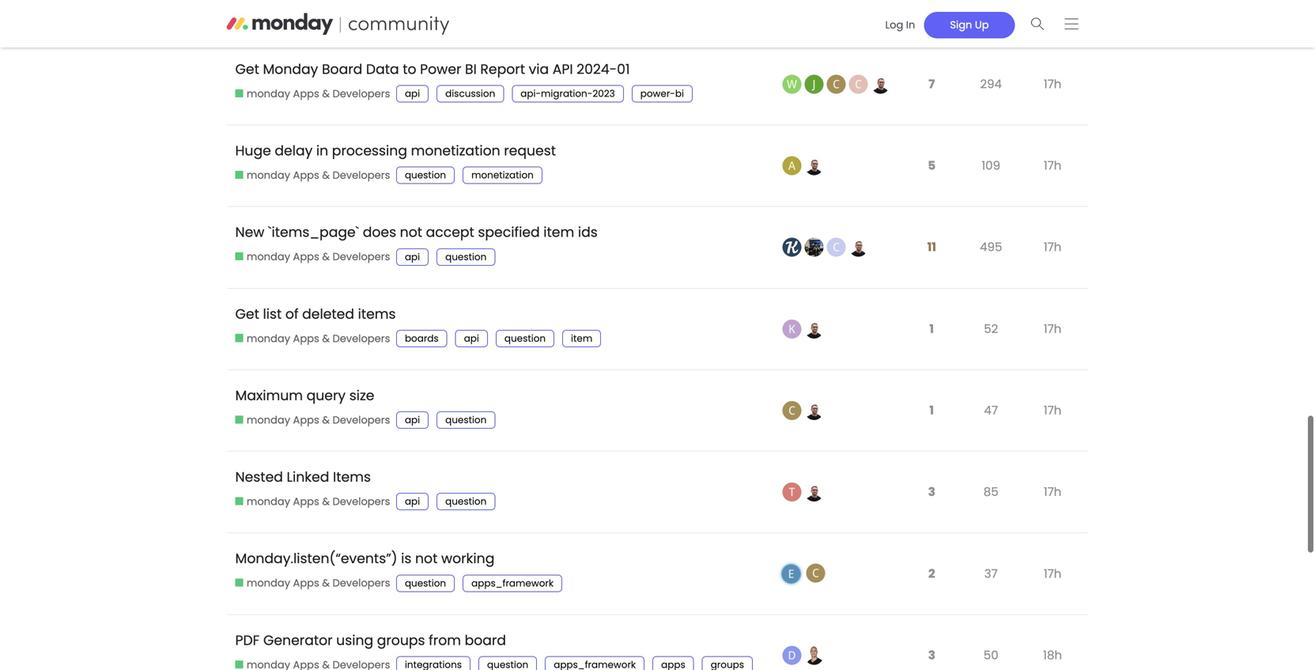 Task type: vqa. For each thing, say whether or not it's contained in the screenshot.


Task type: locate. For each thing, give the bounding box(es) containing it.
3 button left 50 at bottom
[[925, 638, 940, 670]]

monday apps & developers link for list
[[235, 331, 390, 346]]

get inside "link"
[[235, 60, 259, 79]]

3 monday apps & developers from the top
[[247, 168, 390, 182]]

2 monday apps & developers link from the top
[[235, 87, 390, 101]]

apps down monday.listen("events")
[[293, 576, 319, 590]]

developers for in
[[333, 168, 390, 182]]

matias - most recent poster image
[[872, 75, 891, 94], [849, 238, 868, 257], [805, 483, 824, 502]]

1 vertical spatial get
[[235, 304, 259, 323]]

developers down board
[[333, 87, 390, 101]]

4 monday from the top
[[247, 250, 290, 264]]

17h link
[[1040, 64, 1066, 104], [1040, 145, 1066, 186], [1040, 227, 1066, 268], [1040, 308, 1066, 349], [1040, 390, 1066, 431], [1040, 472, 1066, 512], [1040, 553, 1066, 594]]

7 monday apps & developers from the top
[[247, 494, 390, 509]]

2 horizontal spatial matias - most recent poster image
[[872, 75, 891, 94]]

monday apps & developers link up monday
[[235, 6, 390, 21]]

5 & from the top
[[322, 331, 330, 346]]

5 apps from the top
[[293, 331, 319, 346]]

apps for delay
[[293, 168, 319, 182]]

monday down maximum
[[247, 413, 290, 427]]

5 monday from the top
[[247, 331, 290, 346]]

monetization
[[411, 141, 500, 160], [472, 169, 534, 182]]

2 get from the top
[[235, 304, 259, 323]]

1 3 button from the top
[[925, 474, 940, 510]]

17h right 294
[[1044, 76, 1062, 93]]

0 vertical spatial get
[[235, 60, 259, 79]]

1 button
[[926, 311, 938, 347], [926, 393, 938, 428]]

85
[[984, 483, 999, 500]]

of
[[285, 304, 299, 323]]

7 & from the top
[[322, 494, 330, 509]]

api-migration-2023 link
[[512, 85, 624, 102]]

list
[[263, 304, 282, 323]]

0 vertical spatial item
[[544, 223, 575, 242]]

get monday board data to power bi report via api 2024-01
[[235, 60, 630, 79]]

5 tags list from the top
[[396, 411, 503, 429]]

3 tags list from the top
[[396, 248, 503, 266]]

monday for monday.listen("events") is not working
[[247, 576, 290, 590]]

11 button
[[924, 230, 941, 265]]

dave vineburg - original poster image
[[783, 646, 802, 665]]

2 button
[[925, 556, 939, 592]]

2 matias - most recent poster image from the top
[[805, 319, 824, 338]]

celia chen - frequent poster image
[[827, 238, 846, 257]]

api
[[405, 87, 420, 100], [405, 250, 420, 263], [464, 332, 479, 345], [405, 413, 420, 426], [405, 495, 420, 508]]

apps up monday
[[293, 6, 319, 21]]

1 monday apps & developers link from the top
[[235, 6, 390, 21]]

apps
[[293, 6, 319, 21], [293, 87, 319, 101], [293, 168, 319, 182], [293, 250, 319, 264], [293, 331, 319, 346], [293, 413, 319, 427], [293, 494, 319, 509], [293, 576, 319, 590]]

does
[[363, 223, 396, 242]]

17h link right 109
[[1040, 145, 1066, 186]]

2 & from the top
[[322, 87, 330, 101]]

monday down huge
[[247, 168, 290, 182]]

processing
[[332, 141, 407, 160]]

3 button left the 85
[[925, 474, 940, 510]]

0 vertical spatial 1 button
[[926, 311, 938, 347]]

5 monday apps & developers from the top
[[247, 331, 390, 346]]

6 monday from the top
[[247, 413, 290, 427]]

pdf
[[235, 631, 260, 650]]

dipro bhowmik - frequent poster image
[[805, 238, 824, 257]]

6 17h from the top
[[1044, 483, 1062, 500]]

monday apps & developers link down monday.listen("events")
[[235, 576, 390, 591]]

tags list for monday.listen("events") is not working
[[396, 575, 570, 592]]

7 apps from the top
[[293, 494, 319, 509]]

3 17h from the top
[[1044, 239, 1062, 256]]

4 17h link from the top
[[1040, 308, 1066, 349]]

1 vertical spatial matias - most recent poster image
[[849, 238, 868, 257]]

tags list containing boards
[[396, 330, 609, 347]]

matias - most recent poster image right cody - original poster image at the right bottom
[[805, 401, 824, 420]]

api for size
[[405, 413, 420, 426]]

monday down nested
[[247, 494, 290, 509]]

& down query
[[322, 413, 330, 427]]

monday apps & developers link down maximum query size
[[235, 413, 390, 427]]

1 vertical spatial matias - most recent poster image
[[805, 319, 824, 338]]

apps down linked
[[293, 494, 319, 509]]

tags list for huge delay in processing monetization request
[[396, 167, 550, 184]]

17h link right the 85
[[1040, 472, 1066, 512]]

17h right 109
[[1044, 157, 1062, 174]]

nested
[[235, 468, 283, 487]]

delay
[[275, 141, 313, 160]]

1 vertical spatial not
[[415, 549, 438, 568]]

4 tags list from the top
[[396, 330, 609, 347]]

0 vertical spatial not
[[400, 223, 422, 242]]

developers down does
[[333, 250, 390, 264]]

3 developers from the top
[[333, 168, 390, 182]]

question
[[405, 169, 446, 182], [445, 250, 487, 263], [505, 332, 546, 345], [445, 413, 487, 426], [445, 495, 487, 508], [405, 577, 446, 590]]

monday apps & developers
[[247, 6, 390, 21], [247, 87, 390, 101], [247, 168, 390, 182], [247, 250, 390, 264], [247, 331, 390, 346], [247, 413, 390, 427], [247, 494, 390, 509], [247, 576, 390, 590]]

monday apps & developers link down linked
[[235, 494, 390, 509]]

monday.listen("events") is not working link
[[235, 537, 495, 580]]

0 vertical spatial matias - most recent poster image
[[805, 156, 824, 175]]

3 for nested linked items
[[929, 483, 936, 500]]

17h
[[1044, 76, 1062, 93], [1044, 157, 1062, 174], [1044, 239, 1062, 256], [1044, 320, 1062, 337], [1044, 402, 1062, 419], [1044, 483, 1062, 500], [1044, 565, 1062, 582]]

board
[[465, 631, 506, 650]]

4 monday apps & developers from the top
[[247, 250, 390, 264]]

monday apps & developers link for linked
[[235, 494, 390, 509]]

cody - original poster image
[[783, 401, 802, 420]]

working
[[441, 549, 495, 568]]

apps for `items_page`
[[293, 250, 319, 264]]

monday apps & developers down query
[[247, 413, 390, 427]]

3 left the 85
[[929, 483, 936, 500]]

2 apps from the top
[[293, 87, 319, 101]]

search image
[[1031, 18, 1045, 30]]

17h right 47
[[1044, 402, 1062, 419]]

eddie - original poster, most recent poster image
[[781, 563, 802, 584]]

board
[[322, 60, 363, 79]]

6 17h link from the top
[[1040, 472, 1066, 512]]

2023
[[593, 87, 615, 100]]

apps down `items_page`
[[293, 250, 319, 264]]

8 monday from the top
[[247, 576, 290, 590]]

power-
[[641, 87, 676, 100]]

3
[[929, 483, 936, 500], [929, 647, 936, 664]]

3 monday from the top
[[247, 168, 290, 182]]

4 17h from the top
[[1044, 320, 1062, 337]]

6 developers from the top
[[333, 413, 390, 427]]

2 17h from the top
[[1044, 157, 1062, 174]]

not right is
[[415, 549, 438, 568]]

8 apps from the top
[[293, 576, 319, 590]]

0 vertical spatial matias - most recent poster image
[[872, 75, 891, 94]]

2 3 button from the top
[[925, 638, 940, 670]]

7 monday apps & developers link from the top
[[235, 494, 390, 509]]

api link
[[396, 85, 429, 102], [396, 248, 429, 266], [455, 330, 488, 347], [396, 411, 429, 429], [396, 493, 429, 510]]

apps down monday
[[293, 87, 319, 101]]

tags list for get monday board data to power bi report via api 2024-01
[[396, 85, 701, 102]]

monday apps & developers down monday.listen("events")
[[247, 576, 390, 590]]

17h link right 294
[[1040, 64, 1066, 104]]

developers down monday.listen("events") is not working
[[333, 576, 390, 590]]

& down deleted
[[322, 331, 330, 346]]

monday apps & developers down get list of deleted items
[[247, 331, 390, 346]]

4 & from the top
[[322, 250, 330, 264]]

monday apps & developers for `items_page`
[[247, 250, 390, 264]]

matias - most recent poster image right andrea arcifa - original poster image
[[805, 156, 824, 175]]

sign up button
[[924, 12, 1015, 38]]

get for get monday board data to power bi report via api 2024-01
[[235, 60, 259, 79]]

2 developers from the top
[[333, 87, 390, 101]]

monday apps & developers link down `items_page`
[[235, 250, 390, 264]]

2024-
[[577, 60, 617, 79]]

developers for size
[[333, 413, 390, 427]]

17h right 495
[[1044, 239, 1062, 256]]

in
[[906, 18, 916, 32]]

1 button left 47
[[926, 393, 938, 428]]

1 vertical spatial 1
[[930, 402, 934, 419]]

& down in
[[322, 168, 330, 182]]

api for does
[[405, 250, 420, 263]]

via
[[529, 60, 549, 79]]

2 3 from the top
[[929, 647, 936, 664]]

matias - most recent poster image right craig lynch - frequent poster icon
[[872, 75, 891, 94]]

monetization inside tags list
[[472, 169, 534, 182]]

monday down list
[[247, 331, 290, 346]]

monday apps & developers link down in
[[235, 168, 390, 183]]

tags list for pdf generator using groups from board
[[396, 656, 761, 670]]

0 vertical spatial 3 button
[[925, 474, 940, 510]]

monday apps & developers link down get list of deleted items
[[235, 331, 390, 346]]

monetization up monetization link
[[411, 141, 500, 160]]

8 monday apps & developers link from the top
[[235, 576, 390, 591]]

wora2024 - original poster image
[[783, 75, 802, 94]]

monday apps & developers down `items_page`
[[247, 250, 390, 264]]

developers
[[333, 6, 390, 21], [333, 87, 390, 101], [333, 168, 390, 182], [333, 250, 390, 264], [333, 331, 390, 346], [333, 413, 390, 427], [333, 494, 390, 509], [333, 576, 390, 590]]

monday apps & developers link down monday
[[235, 87, 390, 101]]

1 vertical spatial 3
[[929, 647, 936, 664]]

1 vertical spatial item
[[571, 332, 593, 345]]

matias - most recent poster image
[[805, 156, 824, 175], [805, 319, 824, 338], [805, 401, 824, 420]]

1 vertical spatial monetization
[[472, 169, 534, 182]]

1 matias - most recent poster image from the top
[[805, 156, 824, 175]]

7 button
[[925, 66, 939, 102]]

1 button left 52
[[926, 311, 938, 347]]

monday apps & developers link for is
[[235, 576, 390, 591]]

3 & from the top
[[322, 168, 330, 182]]

7 monday from the top
[[247, 494, 290, 509]]

4 developers from the top
[[333, 250, 390, 264]]

2 17h link from the top
[[1040, 145, 1066, 186]]

apps down get list of deleted items
[[293, 331, 319, 346]]

6 monday apps & developers link from the top
[[235, 413, 390, 427]]

api
[[553, 60, 573, 79]]

tags list for new `items_page` does not accept specified item ids
[[396, 248, 503, 266]]

3 for pdf generator using groups from board
[[929, 647, 936, 664]]

get left list
[[235, 304, 259, 323]]

17h link right 47
[[1040, 390, 1066, 431]]

17h link right 52
[[1040, 308, 1066, 349]]

1 1 button from the top
[[926, 311, 938, 347]]

discussion
[[445, 87, 495, 100]]

monday up monday
[[247, 6, 290, 21]]

monday.listen("events")
[[235, 549, 398, 568]]

&
[[322, 6, 330, 21], [322, 87, 330, 101], [322, 168, 330, 182], [322, 250, 330, 264], [322, 331, 330, 346], [322, 413, 330, 427], [322, 494, 330, 509], [322, 576, 330, 590]]

17h link for deleted
[[1040, 308, 1066, 349]]

01
[[617, 60, 630, 79]]

tags list for get list of deleted items
[[396, 330, 609, 347]]

& up board
[[322, 6, 330, 21]]

monday apps & developers link
[[235, 6, 390, 21], [235, 87, 390, 101], [235, 168, 390, 183], [235, 250, 390, 264], [235, 331, 390, 346], [235, 413, 390, 427], [235, 494, 390, 509], [235, 576, 390, 591]]

& for monday
[[322, 87, 330, 101]]

developers down size
[[333, 413, 390, 427]]

8 monday apps & developers from the top
[[247, 576, 390, 590]]

apps for linked
[[293, 494, 319, 509]]

developers for not
[[333, 576, 390, 590]]

matias - most recent poster image right tom - original poster image
[[805, 483, 824, 502]]

5 monday apps & developers link from the top
[[235, 331, 390, 346]]

power-bi link
[[632, 85, 693, 102]]

linked
[[287, 468, 329, 487]]

2 vertical spatial matias - most recent poster image
[[805, 401, 824, 420]]

1
[[930, 320, 934, 337], [930, 402, 934, 419]]

& for delay
[[322, 168, 330, 182]]

6 & from the top
[[322, 413, 330, 427]]

groups
[[377, 631, 425, 650]]

huge delay in processing monetization request
[[235, 141, 556, 160]]

apps down maximum query size
[[293, 413, 319, 427]]

7 17h link from the top
[[1040, 553, 1066, 594]]

monday down new at the left top of page
[[247, 250, 290, 264]]

tags list
[[396, 85, 701, 102], [396, 167, 550, 184], [396, 248, 503, 266], [396, 330, 609, 347], [396, 411, 503, 429], [396, 493, 503, 510], [396, 575, 570, 592], [396, 656, 761, 670]]

matias - most recent poster image right the celia chen - frequent poster image
[[849, 238, 868, 257]]

get left monday
[[235, 60, 259, 79]]

monday for get list of deleted items
[[247, 331, 290, 346]]

1 developers from the top
[[333, 6, 390, 21]]

monday apps & developers down board
[[247, 87, 390, 101]]

monday down monday.listen("events")
[[247, 576, 290, 590]]

1 vertical spatial 1 button
[[926, 393, 938, 428]]

2 vertical spatial matias - most recent poster image
[[805, 483, 824, 502]]

& for list
[[322, 331, 330, 346]]

1 3 from the top
[[929, 483, 936, 500]]

bi
[[676, 87, 684, 100]]

2 1 button from the top
[[926, 393, 938, 428]]

developers up board
[[333, 6, 390, 21]]

3 monday apps & developers link from the top
[[235, 168, 390, 183]]

17h link right 37
[[1040, 553, 1066, 594]]

6 apps from the top
[[293, 413, 319, 427]]

7 tags list from the top
[[396, 575, 570, 592]]

sami caracand - most recent poster image
[[805, 646, 824, 665]]

6 monday apps & developers from the top
[[247, 413, 390, 427]]

2 tags list from the top
[[396, 167, 550, 184]]

18h
[[1044, 647, 1062, 664]]

2 monday from the top
[[247, 87, 290, 101]]

7 17h from the top
[[1044, 565, 1062, 582]]

not right does
[[400, 223, 422, 242]]

2 monday apps & developers from the top
[[247, 87, 390, 101]]

1 tags list from the top
[[396, 85, 701, 102]]

developers down processing
[[333, 168, 390, 182]]

17h right 37
[[1044, 565, 1062, 582]]

17h for processing
[[1044, 157, 1062, 174]]

monday for get monday board data to power bi report via api 2024-01
[[247, 87, 290, 101]]

navigation
[[871, 7, 1089, 41]]

17h for not
[[1044, 239, 1062, 256]]

17h link right 495
[[1040, 227, 1066, 268]]

`items_page`
[[268, 223, 359, 242]]

3 apps from the top
[[293, 168, 319, 182]]

apps for is
[[293, 576, 319, 590]]

developers down items
[[333, 494, 390, 509]]

1 17h link from the top
[[1040, 64, 1066, 104]]

1 left 47
[[930, 402, 934, 419]]

items
[[333, 468, 371, 487]]

kanish - original poster image
[[783, 319, 802, 338]]

1 vertical spatial 3 button
[[925, 638, 940, 670]]

monday apps & developers up board
[[247, 6, 390, 21]]

6 tags list from the top
[[396, 493, 503, 510]]

apps_framework link
[[463, 575, 563, 592]]

1 17h from the top
[[1044, 76, 1062, 93]]

1 1 from the top
[[930, 320, 934, 337]]

bi
[[465, 60, 477, 79]]

monetization down request
[[472, 169, 534, 182]]

api for board
[[405, 87, 420, 100]]

maximum query size
[[235, 386, 375, 405]]

developers down items at the left top
[[333, 331, 390, 346]]

5 17h from the top
[[1044, 402, 1062, 419]]

tags list for nested linked items
[[396, 493, 503, 510]]

11
[[928, 239, 937, 256]]

apps_framework
[[472, 577, 554, 590]]

monday apps & developers down in
[[247, 168, 390, 182]]

pdf generator using groups from board
[[235, 631, 506, 650]]

matias - most recent poster image right kanish - original poster icon
[[805, 319, 824, 338]]

monday down monday
[[247, 87, 290, 101]]

monday apps & developers for delay
[[247, 168, 390, 182]]

huge
[[235, 141, 271, 160]]

7 developers from the top
[[333, 494, 390, 509]]

migration-
[[541, 87, 593, 100]]

& down `items_page`
[[322, 250, 330, 264]]

8 tags list from the top
[[396, 656, 761, 670]]

developers for items
[[333, 494, 390, 509]]

0 vertical spatial 3
[[929, 483, 936, 500]]

size
[[349, 386, 375, 405]]

monday apps & developers link for delay
[[235, 168, 390, 183]]

get list of deleted items
[[235, 304, 396, 323]]

monday apps & developers down linked
[[247, 494, 390, 509]]

3 button for pdf generator using groups from board
[[925, 638, 940, 670]]

17h right the 85
[[1044, 483, 1062, 500]]

item
[[544, 223, 575, 242], [571, 332, 593, 345]]

2 1 from the top
[[930, 402, 934, 419]]

8 & from the top
[[322, 576, 330, 590]]

specified
[[478, 223, 540, 242]]

from
[[429, 631, 461, 650]]

& down monday.listen("events")
[[322, 576, 330, 590]]

0 vertical spatial 1
[[930, 320, 934, 337]]

3 left 50 at bottom
[[929, 647, 936, 664]]

& down linked
[[322, 494, 330, 509]]

1 get from the top
[[235, 60, 259, 79]]

monday apps & developers for list
[[247, 331, 390, 346]]

3 17h link from the top
[[1040, 227, 1066, 268]]

& down board
[[322, 87, 330, 101]]

question link
[[396, 167, 455, 184], [437, 248, 495, 266], [496, 330, 555, 347], [437, 411, 495, 429], [437, 493, 495, 510], [396, 575, 455, 592]]

5 developers from the top
[[333, 331, 390, 346]]

api for items
[[405, 495, 420, 508]]

apps down delay
[[293, 168, 319, 182]]

4 apps from the top
[[293, 250, 319, 264]]

4 monday apps & developers link from the top
[[235, 250, 390, 264]]

sign
[[950, 18, 973, 32]]

1 left 52
[[930, 320, 934, 337]]

8 developers from the top
[[333, 576, 390, 590]]

andrea arcifa - original poster image
[[783, 156, 802, 175]]

17h right 52
[[1044, 320, 1062, 337]]



Task type: describe. For each thing, give the bounding box(es) containing it.
17h link for not
[[1040, 227, 1066, 268]]

api link for size
[[396, 411, 429, 429]]

alfred - original poster image
[[783, 238, 802, 257]]

5 17h link from the top
[[1040, 390, 1066, 431]]

item link
[[563, 330, 601, 347]]

matias - most recent poster image for monetization
[[805, 156, 824, 175]]

& for `items_page`
[[322, 250, 330, 264]]

craig lynch - frequent poster image
[[849, 75, 868, 94]]

boards link
[[396, 330, 448, 347]]

cody - frequent poster image
[[827, 75, 846, 94]]

item inside tags list
[[571, 332, 593, 345]]

cody - frequent poster image
[[807, 563, 826, 582]]

maximum
[[235, 386, 303, 405]]

17h for deleted
[[1044, 320, 1062, 337]]

17h link for working
[[1040, 553, 1066, 594]]

50
[[984, 647, 999, 664]]

37
[[985, 565, 998, 582]]

is
[[401, 549, 412, 568]]

monday.listen("events") is not working
[[235, 549, 495, 568]]

& for linked
[[322, 494, 330, 509]]

18h link
[[1040, 635, 1066, 670]]

0 horizontal spatial matias - most recent poster image
[[805, 483, 824, 502]]

17h for working
[[1044, 565, 1062, 582]]

power-bi
[[641, 87, 684, 100]]

log
[[886, 18, 904, 32]]

monday apps & developers for is
[[247, 576, 390, 590]]

monday apps & developers for monday
[[247, 87, 390, 101]]

huge delay in processing monetization request link
[[235, 129, 556, 172]]

apps for list
[[293, 331, 319, 346]]

api link for does
[[396, 248, 429, 266]]

monday
[[263, 60, 318, 79]]

0 vertical spatial monetization
[[411, 141, 500, 160]]

boards
[[405, 332, 439, 345]]

get list of deleted items link
[[235, 293, 396, 335]]

& for query
[[322, 413, 330, 427]]

monday community forum image
[[227, 13, 480, 35]]

3 button for nested linked items
[[925, 474, 940, 510]]

navigation containing log in
[[871, 7, 1089, 41]]

developers for does
[[333, 250, 390, 264]]

1 monday apps & developers from the top
[[247, 6, 390, 21]]

2
[[929, 565, 935, 582]]

1 for maximum query size
[[930, 402, 934, 419]]

monday apps & developers link for query
[[235, 413, 390, 427]]

new `items_page` does not accept specified item ids link
[[235, 211, 598, 254]]

menu image
[[1065, 18, 1079, 30]]

maximum query size link
[[235, 374, 375, 417]]

to
[[403, 60, 417, 79]]

get monday board data to power bi report via api 2024-01 link
[[235, 48, 630, 91]]

5 button
[[924, 148, 940, 184]]

developers for board
[[333, 87, 390, 101]]

17h link for data
[[1040, 64, 1066, 104]]

17h link for processing
[[1040, 145, 1066, 186]]

api-
[[521, 87, 541, 100]]

sign up
[[950, 18, 989, 32]]

nested linked items
[[235, 468, 371, 487]]

1 monday from the top
[[247, 6, 290, 21]]

up
[[975, 18, 989, 32]]

log in
[[886, 18, 916, 32]]

api-migration-2023
[[521, 87, 615, 100]]

17h for data
[[1044, 76, 1062, 93]]

monday for maximum query size
[[247, 413, 290, 427]]

109
[[982, 157, 1001, 174]]

josh - frequent poster image
[[805, 75, 824, 94]]

1 apps from the top
[[293, 6, 319, 21]]

generator
[[263, 631, 333, 650]]

discussion link
[[437, 85, 504, 102]]

report
[[481, 60, 525, 79]]

1 & from the top
[[322, 6, 330, 21]]

495
[[980, 239, 1003, 256]]

using
[[336, 631, 374, 650]]

5
[[928, 157, 936, 174]]

apps for query
[[293, 413, 319, 427]]

& for is
[[322, 576, 330, 590]]

data
[[366, 60, 399, 79]]

new
[[235, 223, 265, 242]]

nested linked items link
[[235, 456, 371, 498]]

tom - original poster image
[[783, 483, 802, 502]]

47
[[984, 402, 998, 419]]

api link for board
[[396, 85, 429, 102]]

monday apps & developers link for monday
[[235, 87, 390, 101]]

api link for items
[[396, 493, 429, 510]]

ids
[[578, 223, 598, 242]]

deleted
[[302, 304, 354, 323]]

apps for monday
[[293, 87, 319, 101]]

1 horizontal spatial matias - most recent poster image
[[849, 238, 868, 257]]

monday apps & developers for query
[[247, 413, 390, 427]]

monday for new `items_page` does not accept specified item ids
[[247, 250, 290, 264]]

pdf generator using groups from board link
[[235, 619, 506, 662]]

52
[[984, 320, 999, 337]]

tags list for maximum query size
[[396, 411, 503, 429]]

monetization link
[[463, 167, 543, 184]]

3 matias - most recent poster image from the top
[[805, 401, 824, 420]]

7
[[929, 76, 935, 93]]

1 button for get list of deleted items
[[926, 311, 938, 347]]

matias - most recent poster image for items
[[805, 319, 824, 338]]

in
[[316, 141, 328, 160]]

1 for get list of deleted items
[[930, 320, 934, 337]]

monday apps & developers for linked
[[247, 494, 390, 509]]

294
[[981, 76, 1002, 93]]

new `items_page` does not accept specified item ids
[[235, 223, 598, 242]]

1 button for maximum query size
[[926, 393, 938, 428]]

request
[[504, 141, 556, 160]]

get for get list of deleted items
[[235, 304, 259, 323]]

developers for of
[[333, 331, 390, 346]]

monday apps & developers link for `items_page`
[[235, 250, 390, 264]]

query
[[307, 386, 346, 405]]

log in button
[[877, 12, 924, 38]]

items
[[358, 304, 396, 323]]

accept
[[426, 223, 475, 242]]

power
[[420, 60, 462, 79]]

monday for nested linked items
[[247, 494, 290, 509]]

monday for huge delay in processing monetization request
[[247, 168, 290, 182]]



